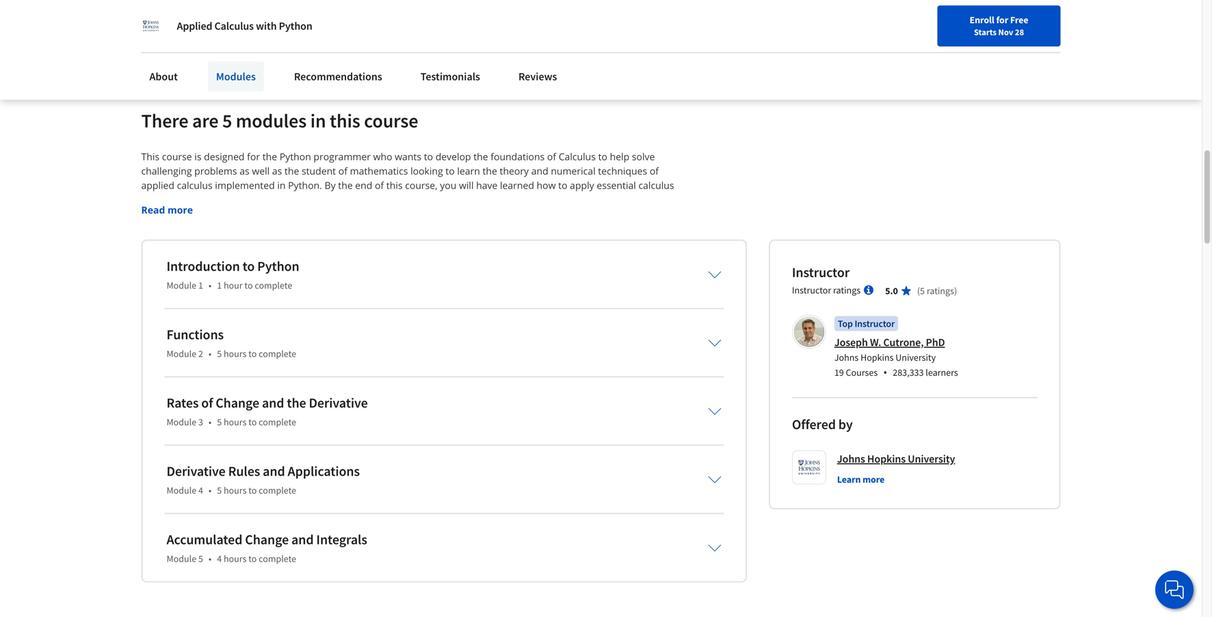Task type: describe. For each thing, give the bounding box(es) containing it.
derivative rules and applications module 4 • 5 hours to complete
[[167, 463, 360, 497]]

0 horizontal spatial a
[[401, 193, 407, 206]]

change inside the rates of change and the derivative module 3 • 5 hours to complete
[[216, 395, 259, 412]]

0 vertical spatial is
[[194, 150, 201, 163]]

top instructor joseph w. cutrone, phd johns hopkins university 19 courses • 283,333 learners
[[834, 318, 958, 380]]

equations,
[[167, 222, 214, 235]]

complete inside the rates of change and the derivative module 3 • 5 hours to complete
[[259, 416, 296, 429]]

rules
[[228, 463, 260, 480]]

rates of change and the derivative module 3 • 5 hours to complete
[[167, 395, 368, 429]]

by
[[839, 416, 853, 434]]

( 5 ratings )
[[917, 285, 957, 297]]

1 vertical spatial course
[[162, 150, 192, 163]]

about link
[[141, 62, 186, 92]]

cybersecurity,
[[419, 237, 480, 250]]

interested
[[575, 222, 621, 235]]

used
[[546, 208, 567, 221]]

world
[[473, 193, 499, 206]]

courses
[[846, 367, 878, 379]]

share it on social media and in your performance review
[[165, 24, 420, 37]]

0 vertical spatial this
[[330, 109, 360, 133]]

• inside accumulated change and integrals module 5 • 4 hours to complete
[[209, 553, 212, 566]]

2 vertical spatial course
[[368, 251, 398, 264]]

learn more button
[[837, 473, 885, 487]]

2 horizontal spatial or
[[589, 237, 598, 250]]

refresher
[[141, 251, 183, 264]]

starts
[[974, 27, 997, 38]]

social
[[216, 24, 242, 37]]

businesses
[[128, 7, 181, 21]]

university inside top instructor joseph w. cutrone, phd johns hopkins university 19 courses • 283,333 learners
[[896, 352, 936, 364]]

1 vertical spatial techniques
[[623, 208, 672, 221]]

in up need
[[623, 222, 632, 235]]

instructor ratings
[[792, 284, 861, 297]]

in down "such"
[[279, 251, 288, 264]]

module inside derivative rules and applications module 4 • 5 hours to complete
[[167, 485, 196, 497]]

these
[[500, 208, 526, 221]]

to inside derivative rules and applications module 4 • 5 hours to complete
[[248, 485, 257, 497]]

enroll
[[970, 14, 995, 26]]

variety
[[409, 193, 439, 206]]

hour
[[224, 280, 243, 292]]

283,333
[[893, 367, 924, 379]]

more for learn more
[[863, 474, 885, 486]]

5.0
[[885, 285, 898, 297]]

introduction to python module 1 • 1 hour to complete
[[167, 258, 299, 292]]

to inside the rates of change and the derivative module 3 • 5 hours to complete
[[248, 416, 257, 429]]

28
[[1015, 27, 1024, 38]]

career
[[882, 43, 908, 55]]

accumulated change and integrals module 5 • 4 hours to complete
[[167, 532, 367, 566]]

are up intelligence,
[[558, 222, 573, 235]]

code
[[340, 208, 362, 221]]

testimonials link
[[412, 62, 488, 92]]

4 inside derivative rules and applications module 4 • 5 hours to complete
[[198, 485, 203, 497]]

module inside accumulated change and integrals module 5 • 4 hours to complete
[[167, 553, 196, 566]]

joseph
[[834, 336, 868, 350]]

1 vertical spatial concepts
[[179, 237, 219, 250]]

of left real-
[[442, 193, 451, 206]]

video
[[556, 193, 581, 206]]

right
[[410, 251, 431, 264]]

just
[[601, 237, 617, 250]]

• inside the rates of change and the derivative module 3 • 5 hours to complete
[[209, 416, 212, 429]]

in up the programmer
[[310, 109, 326, 133]]

are left all
[[364, 208, 379, 221]]

artificial
[[495, 237, 530, 250]]

1 vertical spatial a
[[644, 237, 650, 250]]

looking
[[411, 165, 443, 178]]

designed
[[204, 150, 245, 163]]

joseph w. cutrone, phd link
[[834, 336, 945, 350]]

robust
[[233, 193, 263, 206]]

real-
[[453, 193, 473, 206]]

module inside the introduction to python module 1 • 1 hour to complete
[[167, 280, 196, 292]]

offered
[[792, 416, 836, 434]]

modules link
[[208, 62, 264, 92]]

end
[[355, 179, 372, 192]]

phd
[[926, 336, 945, 350]]

in up derivatives
[[437, 208, 445, 221]]

compute
[[328, 222, 368, 235]]

assessments,
[[225, 208, 284, 221]]

applied calculus with python
[[177, 19, 312, 33]]

offered by
[[792, 416, 853, 434]]

1 horizontal spatial is
[[401, 251, 408, 264]]

module inside "functions module 2 • 5 hours to complete"
[[167, 348, 196, 360]]

share
[[165, 24, 191, 37]]

of right "refresher"
[[185, 251, 194, 264]]

0 horizontal spatial solve
[[141, 222, 164, 235]]

complete inside accumulated change and integrals module 5 • 4 hours to complete
[[259, 553, 296, 566]]

chat with us image
[[1164, 579, 1186, 601]]

of down the programmer
[[338, 165, 347, 178]]

• inside "functions module 2 • 5 hours to complete"
[[209, 348, 212, 360]]

work
[[216, 222, 238, 235]]

this course is designed for the python programmer who wants to develop the foundations of calculus to help solve challenging problems as well as the student of mathematics looking to learn the theory and numerical techniques of applied calculus implemented in python. by the end of this course, you will have learned how to apply essential calculus concepts to develop robust python applications that solve a variety of real-world challenges.  video lectures, readings, worked examples, assessments, and python code are all provided in the course. these are used to illustrate techniques to solve equations, work with functions, and compute and apply derivatives and integrals. if you are interested in starting to develop concepts in fields such as applied math, data science, cybersecurity, or artificial intelligence, or just need a refresher of calculus or coding in python, then this course is right for you.
[[141, 150, 686, 264]]

calculus up readings,
[[639, 179, 674, 192]]

learners
[[926, 367, 958, 379]]

nov
[[998, 27, 1013, 38]]

hopkins inside "link"
[[867, 453, 906, 466]]

reviews link
[[510, 62, 565, 92]]

1 vertical spatial your
[[842, 43, 860, 55]]

data
[[359, 237, 379, 250]]

0 horizontal spatial you
[[440, 179, 457, 192]]

19
[[834, 367, 844, 379]]

to inside "functions module 2 • 5 hours to complete"
[[248, 348, 257, 360]]

then
[[326, 251, 347, 264]]

course.
[[464, 208, 497, 221]]

1 vertical spatial develop
[[195, 193, 231, 206]]

as right well
[[272, 165, 282, 178]]

complete inside derivative rules and applications module 4 • 5 hours to complete
[[259, 485, 296, 497]]

5 inside "functions module 2 • 5 hours to complete"
[[217, 348, 222, 360]]

by
[[325, 179, 336, 192]]

course,
[[405, 179, 438, 192]]

• inside top instructor joseph w. cutrone, phd johns hopkins university 19 courses • 283,333 learners
[[883, 365, 887, 380]]

python down python.
[[265, 193, 297, 206]]

• inside derivative rules and applications module 4 • 5 hours to complete
[[209, 485, 212, 497]]

learned
[[500, 179, 534, 192]]

3
[[198, 416, 203, 429]]

1 vertical spatial this
[[386, 179, 403, 192]]

derivatives
[[417, 222, 465, 235]]

this
[[141, 150, 159, 163]]

1 vertical spatial apply
[[390, 222, 414, 235]]

illustrate
[[581, 208, 621, 221]]

python right media
[[279, 19, 312, 33]]

as up the implemented
[[240, 165, 250, 178]]

1 horizontal spatial you
[[539, 222, 556, 235]]

0 horizontal spatial your
[[306, 24, 327, 37]]

all
[[382, 208, 392, 221]]

there
[[141, 109, 188, 133]]

instructor inside top instructor joseph w. cutrone, phd johns hopkins university 19 courses • 283,333 learners
[[855, 318, 895, 330]]

hours inside accumulated change and integrals module 5 • 4 hours to complete
[[224, 553, 247, 566]]

2 vertical spatial for
[[434, 251, 447, 264]]



Task type: locate. For each thing, give the bounding box(es) containing it.
• down the accumulated at the left
[[209, 553, 212, 566]]

1 horizontal spatial derivative
[[309, 395, 368, 412]]

student
[[302, 165, 336, 178]]

introduction
[[167, 258, 240, 275]]

0 vertical spatial for
[[996, 14, 1009, 26]]

challenges.
[[501, 193, 551, 206]]

in left python.
[[277, 179, 286, 192]]

1 horizontal spatial ratings
[[927, 285, 954, 297]]

solve up all
[[376, 193, 399, 206]]

calculus down 'problems'
[[177, 179, 213, 192]]

course up who
[[364, 109, 418, 133]]

you left will
[[440, 179, 457, 192]]

instructor up the joseph w. cutrone, phd image
[[792, 284, 831, 297]]

applied
[[177, 19, 212, 33]]

programmer
[[314, 150, 371, 163]]

1 horizontal spatial develop
[[195, 193, 231, 206]]

0 horizontal spatial is
[[194, 150, 201, 163]]

2 horizontal spatial solve
[[632, 150, 655, 163]]

0 horizontal spatial more
[[168, 204, 193, 217]]

show notifications image
[[1017, 44, 1034, 61]]

read
[[141, 204, 165, 217]]

are up if
[[529, 208, 543, 221]]

apply
[[570, 179, 594, 192], [390, 222, 414, 235]]

0 vertical spatial 4
[[198, 485, 203, 497]]

1 horizontal spatial calculus
[[559, 150, 596, 163]]

applications
[[299, 193, 353, 206]]

• right 2
[[209, 348, 212, 360]]

0 horizontal spatial ratings
[[833, 284, 861, 297]]

1 horizontal spatial or
[[483, 237, 493, 250]]

4 down the accumulated at the left
[[217, 553, 222, 566]]

• right 3
[[209, 416, 212, 429]]

derivative inside derivative rules and applications module 4 • 5 hours to complete
[[167, 463, 226, 480]]

module inside the rates of change and the derivative module 3 • 5 hours to complete
[[167, 416, 196, 429]]

calculus
[[177, 179, 213, 192], [639, 179, 674, 192], [197, 251, 232, 264]]

businesses link
[[108, 0, 186, 27]]

of up readings,
[[650, 165, 659, 178]]

0 horizontal spatial for
[[247, 150, 260, 163]]

4 inside accumulated change and integrals module 5 • 4 hours to complete
[[217, 553, 222, 566]]

5 right 2
[[217, 348, 222, 360]]

this down mathematics
[[386, 179, 403, 192]]

3 module from the top
[[167, 416, 196, 429]]

1 horizontal spatial more
[[863, 474, 885, 486]]

1 horizontal spatial your
[[842, 43, 860, 55]]

functions
[[167, 326, 224, 344]]

and inside the rates of change and the derivative module 3 • 5 hours to complete
[[262, 395, 284, 412]]

this
[[330, 109, 360, 133], [386, 179, 403, 192], [349, 251, 366, 264]]

lectures,
[[584, 193, 621, 206]]

have
[[476, 179, 498, 192]]

1 hours from the top
[[224, 348, 247, 360]]

more for read more
[[168, 204, 193, 217]]

5 inside derivative rules and applications module 4 • 5 hours to complete
[[217, 485, 222, 497]]

for down cybersecurity,
[[434, 251, 447, 264]]

and
[[276, 24, 293, 37], [531, 165, 548, 178], [287, 208, 304, 221], [309, 222, 326, 235], [371, 222, 388, 235], [468, 222, 485, 235], [262, 395, 284, 412], [263, 463, 285, 480], [291, 532, 314, 549]]

1 down introduction
[[198, 280, 203, 292]]

university
[[896, 352, 936, 364], [908, 453, 955, 466]]

1 module from the top
[[167, 280, 196, 292]]

hours inside the rates of change and the derivative module 3 • 5 hours to complete
[[224, 416, 247, 429]]

1 vertical spatial instructor
[[792, 284, 831, 297]]

and inside derivative rules and applications module 4 • 5 hours to complete
[[263, 463, 285, 480]]

0 vertical spatial applied
[[141, 179, 174, 192]]

johns hopkins university link
[[837, 451, 955, 468]]

coursera career certificate image
[[802, 0, 1030, 79]]

will
[[459, 179, 474, 192]]

worked
[[141, 208, 175, 221]]

learn more
[[837, 474, 885, 486]]

0 vertical spatial university
[[896, 352, 936, 364]]

to inside accumulated change and integrals module 5 • 4 hours to complete
[[248, 553, 257, 566]]

with
[[256, 19, 277, 33], [241, 222, 260, 235]]

or down 'interested'
[[589, 237, 598, 250]]

apply up science, on the top left of the page
[[390, 222, 414, 235]]

intelligence,
[[533, 237, 586, 250]]

instructor for instructor
[[792, 264, 850, 281]]

applied down challenging
[[141, 179, 174, 192]]

develop up examples,
[[195, 193, 231, 206]]

your left performance
[[306, 24, 327, 37]]

ratings
[[833, 284, 861, 297], [927, 285, 954, 297]]

hours inside derivative rules and applications module 4 • 5 hours to complete
[[224, 485, 247, 497]]

mathematics
[[350, 165, 408, 178]]

of inside the rates of change and the derivative module 3 • 5 hours to complete
[[201, 395, 213, 412]]

in right media
[[295, 24, 304, 37]]

implemented
[[215, 179, 275, 192]]

english
[[939, 43, 973, 56]]

find
[[822, 43, 840, 55]]

• inside the introduction to python module 1 • 1 hour to complete
[[209, 280, 212, 292]]

module up the accumulated at the left
[[167, 485, 196, 497]]

concepts down equations, at left top
[[179, 237, 219, 250]]

0 horizontal spatial 1
[[198, 280, 203, 292]]

instructor up instructor ratings
[[792, 264, 850, 281]]

calculus down work
[[197, 251, 232, 264]]

read more
[[141, 204, 193, 217]]

a up the provided
[[401, 193, 407, 206]]

english button
[[915, 27, 997, 72]]

0 horizontal spatial applied
[[141, 179, 174, 192]]

cutrone,
[[883, 336, 924, 350]]

1 1 from the left
[[198, 280, 203, 292]]

0 horizontal spatial calculus
[[214, 19, 254, 33]]

1 vertical spatial hopkins
[[867, 453, 906, 466]]

1 vertical spatial you
[[539, 222, 556, 235]]

science,
[[381, 237, 416, 250]]

5 module from the top
[[167, 553, 196, 566]]

2 hours from the top
[[224, 416, 247, 429]]

how
[[537, 179, 556, 192]]

1 vertical spatial 4
[[217, 553, 222, 566]]

hopkins inside top instructor joseph w. cutrone, phd johns hopkins university 19 courses • 283,333 learners
[[861, 352, 894, 364]]

ratings right (
[[927, 285, 954, 297]]

for up well
[[247, 150, 260, 163]]

module left 2
[[167, 348, 196, 360]]

5 up the accumulated at the left
[[217, 485, 222, 497]]

applied up python,
[[295, 237, 328, 250]]

techniques down readings,
[[623, 208, 672, 221]]

module down the accumulated at the left
[[167, 553, 196, 566]]

1 vertical spatial with
[[241, 222, 260, 235]]

3 hours from the top
[[224, 485, 247, 497]]

in down work
[[222, 237, 230, 250]]

1 vertical spatial derivative
[[167, 463, 226, 480]]

hopkins
[[861, 352, 894, 364], [867, 453, 906, 466]]

1 vertical spatial johns
[[837, 453, 865, 466]]

ratings up the top
[[833, 284, 861, 297]]

new
[[862, 43, 880, 55]]

derivative inside the rates of change and the derivative module 3 • 5 hours to complete
[[309, 395, 368, 412]]

with right social
[[256, 19, 277, 33]]

wants
[[395, 150, 421, 163]]

1 vertical spatial is
[[401, 251, 408, 264]]

0 vertical spatial derivative
[[309, 395, 368, 412]]

0 horizontal spatial 4
[[198, 485, 203, 497]]

this up the programmer
[[330, 109, 360, 133]]

2 horizontal spatial develop
[[436, 150, 471, 163]]

1 horizontal spatial applied
[[295, 237, 328, 250]]

0 vertical spatial develop
[[436, 150, 471, 163]]

1 horizontal spatial 4
[[217, 553, 222, 566]]

0 vertical spatial calculus
[[214, 19, 254, 33]]

calculus inside this course is designed for the python programmer who wants to develop the foundations of calculus to help solve challenging problems as well as the student of mathematics looking to learn the theory and numerical techniques of applied calculus implemented in python. by the end of this course, you will have learned how to apply essential calculus concepts to develop robust python applications that solve a variety of real-world challenges.  video lectures, readings, worked examples, assessments, and python code are all provided in the course. these are used to illustrate techniques to solve equations, work with functions, and compute and apply derivatives and integrals. if you are interested in starting to develop concepts in fields such as applied math, data science, cybersecurity, or artificial intelligence, or just need a refresher of calculus or coding in python, then this course is right for you.
[[559, 150, 596, 163]]

0 horizontal spatial develop
[[141, 237, 177, 250]]

for up nov
[[996, 14, 1009, 26]]

1 horizontal spatial apply
[[570, 179, 594, 192]]

more up equations, at left top
[[168, 204, 193, 217]]

0 vertical spatial apply
[[570, 179, 594, 192]]

a down starting
[[644, 237, 650, 250]]

the
[[262, 150, 277, 163], [474, 150, 488, 163], [285, 165, 299, 178], [483, 165, 497, 178], [338, 179, 353, 192], [447, 208, 462, 221], [287, 395, 306, 412]]

python up student
[[280, 150, 311, 163]]

coding
[[247, 251, 277, 264]]

python,
[[290, 251, 324, 264]]

1 vertical spatial university
[[908, 453, 955, 466]]

change right rates
[[216, 395, 259, 412]]

instructor for instructor ratings
[[792, 284, 831, 297]]

develop up learn
[[436, 150, 471, 163]]

johns inside "link"
[[837, 453, 865, 466]]

hopkins down w.
[[861, 352, 894, 364]]

0 vertical spatial hopkins
[[861, 352, 894, 364]]

on
[[202, 24, 214, 37]]

calculus right on
[[214, 19, 254, 33]]

0 vertical spatial techniques
[[598, 165, 647, 178]]

module
[[167, 280, 196, 292], [167, 348, 196, 360], [167, 416, 196, 429], [167, 485, 196, 497], [167, 553, 196, 566]]

you right if
[[539, 222, 556, 235]]

well
[[252, 165, 270, 178]]

complete inside "functions module 2 • 5 hours to complete"
[[259, 348, 296, 360]]

1 horizontal spatial for
[[434, 251, 447, 264]]

this down the data
[[349, 251, 366, 264]]

python
[[279, 19, 312, 33], [280, 150, 311, 163], [265, 193, 297, 206], [306, 208, 338, 221], [257, 258, 299, 275]]

johns inside top instructor joseph w. cutrone, phd johns hopkins university 19 courses • 283,333 learners
[[834, 352, 859, 364]]

hours right 3
[[224, 416, 247, 429]]

hopkins up learn more button
[[867, 453, 906, 466]]

that
[[356, 193, 374, 206]]

2 module from the top
[[167, 348, 196, 360]]

such
[[259, 237, 280, 250]]

python down the applications
[[306, 208, 338, 221]]

who
[[373, 150, 392, 163]]

more right learn
[[863, 474, 885, 486]]

complete inside the introduction to python module 1 • 1 hour to complete
[[255, 280, 292, 292]]

1 vertical spatial calculus
[[559, 150, 596, 163]]

1 vertical spatial for
[[247, 150, 260, 163]]

is up 'problems'
[[194, 150, 201, 163]]

there are 5 modules in this course
[[141, 109, 418, 133]]

change down derivative rules and applications module 4 • 5 hours to complete
[[245, 532, 289, 549]]

functions module 2 • 5 hours to complete
[[167, 326, 296, 360]]

more inside button
[[863, 474, 885, 486]]

integrals
[[316, 532, 367, 549]]

2 vertical spatial instructor
[[855, 318, 895, 330]]

course down the data
[[368, 251, 398, 264]]

0 vertical spatial instructor
[[792, 264, 850, 281]]

of down mathematics
[[375, 179, 384, 192]]

2 horizontal spatial for
[[996, 14, 1009, 26]]

about
[[149, 70, 178, 83]]

1 horizontal spatial a
[[644, 237, 650, 250]]

4 module from the top
[[167, 485, 196, 497]]

0 horizontal spatial derivative
[[167, 463, 226, 480]]

fields
[[232, 237, 256, 250]]

• up the accumulated at the left
[[209, 485, 212, 497]]

are right there
[[192, 109, 219, 133]]

1 vertical spatial more
[[863, 474, 885, 486]]

2 vertical spatial develop
[[141, 237, 177, 250]]

• down introduction
[[209, 280, 212, 292]]

of up 3
[[201, 395, 213, 412]]

python.
[[288, 179, 322, 192]]

)
[[954, 285, 957, 297]]

0 vertical spatial change
[[216, 395, 259, 412]]

None search field
[[195, 36, 523, 63]]

top
[[838, 318, 853, 330]]

1 horizontal spatial solve
[[376, 193, 399, 206]]

applications
[[288, 463, 360, 480]]

foundations
[[491, 150, 545, 163]]

rates
[[167, 395, 199, 412]]

0 vertical spatial you
[[440, 179, 457, 192]]

for inside enroll for free starts nov 28
[[996, 14, 1009, 26]]

0 vertical spatial solve
[[632, 150, 655, 163]]

johns down joseph
[[834, 352, 859, 364]]

w.
[[870, 336, 881, 350]]

2 vertical spatial this
[[349, 251, 366, 264]]

the inside the rates of change and the derivative module 3 • 5 hours to complete
[[287, 395, 306, 412]]

• left 283,333 at bottom right
[[883, 365, 887, 380]]

5 inside the rates of change and the derivative module 3 • 5 hours to complete
[[217, 416, 222, 429]]

provided
[[394, 208, 434, 221]]

or down integrals.
[[483, 237, 493, 250]]

0 vertical spatial a
[[401, 193, 407, 206]]

5 up designed
[[222, 109, 232, 133]]

1 vertical spatial applied
[[295, 237, 328, 250]]

concepts up worked on the left top of the page
[[141, 193, 181, 206]]

hours inside "functions module 2 • 5 hours to complete"
[[224, 348, 247, 360]]

more inside button
[[168, 204, 193, 217]]

apply down numerical
[[570, 179, 594, 192]]

for
[[996, 14, 1009, 26], [247, 150, 260, 163], [434, 251, 447, 264]]

hours right 2
[[224, 348, 247, 360]]

with inside this course is designed for the python programmer who wants to develop the foundations of calculus to help solve challenging problems as well as the student of mathematics looking to learn the theory and numerical techniques of applied calculus implemented in python. by the end of this course, you will have learned how to apply essential calculus concepts to develop robust python applications that solve a variety of real-world challenges.  video lectures, readings, worked examples, assessments, and python code are all provided in the course. these are used to illustrate techniques to solve equations, work with functions, and compute and apply derivatives and integrals. if you are interested in starting to develop concepts in fields such as applied math, data science, cybersecurity, or artificial intelligence, or just need a refresher of calculus or coding in python, then this course is right for you.
[[241, 222, 260, 235]]

with down the assessments, at the top left of the page
[[241, 222, 260, 235]]

5 right 5.0
[[920, 285, 925, 297]]

1 left hour
[[217, 280, 222, 292]]

integrals.
[[487, 222, 528, 235]]

complete
[[255, 280, 292, 292], [259, 348, 296, 360], [259, 416, 296, 429], [259, 485, 296, 497], [259, 553, 296, 566]]

0 vertical spatial with
[[256, 19, 277, 33]]

4 hours from the top
[[224, 553, 247, 566]]

course up challenging
[[162, 150, 192, 163]]

need
[[619, 237, 642, 250]]

solve down worked on the left top of the page
[[141, 222, 164, 235]]

0 vertical spatial more
[[168, 204, 193, 217]]

change inside accumulated change and integrals module 5 • 4 hours to complete
[[245, 532, 289, 549]]

0 vertical spatial course
[[364, 109, 418, 133]]

as down functions,
[[282, 237, 292, 250]]

of up numerical
[[547, 150, 556, 163]]

1 vertical spatial change
[[245, 532, 289, 549]]

1 horizontal spatial 1
[[217, 280, 222, 292]]

develop up "refresher"
[[141, 237, 177, 250]]

hours down rules
[[224, 485, 247, 497]]

2 1 from the left
[[217, 280, 222, 292]]

0 vertical spatial johns
[[834, 352, 859, 364]]

(
[[917, 285, 920, 297]]

hours down the accumulated at the left
[[224, 553, 247, 566]]

is down science, on the top left of the page
[[401, 251, 408, 264]]

media
[[245, 24, 273, 37]]

python inside the introduction to python module 1 • 1 hour to complete
[[257, 258, 299, 275]]

find your new career link
[[815, 41, 915, 58]]

modules
[[236, 109, 307, 133]]

0 vertical spatial concepts
[[141, 193, 181, 206]]

solve right help
[[632, 150, 655, 163]]

0 horizontal spatial apply
[[390, 222, 414, 235]]

johns hopkins university image
[[141, 16, 160, 36]]

numerical
[[551, 165, 596, 178]]

joseph w. cutrone, phd image
[[794, 317, 824, 347]]

johns up learn
[[837, 453, 865, 466]]

university inside "link"
[[908, 453, 955, 466]]

module down introduction
[[167, 280, 196, 292]]

5 inside accumulated change and integrals module 5 • 4 hours to complete
[[198, 553, 203, 566]]

0 horizontal spatial or
[[235, 251, 245, 264]]

2 vertical spatial solve
[[141, 222, 164, 235]]

0 vertical spatial your
[[306, 24, 327, 37]]

help
[[610, 150, 629, 163]]

1 vertical spatial solve
[[376, 193, 399, 206]]

python down "such"
[[257, 258, 299, 275]]

calculus up numerical
[[559, 150, 596, 163]]

5 right 3
[[217, 416, 222, 429]]

or down fields
[[235, 251, 245, 264]]

enroll for free starts nov 28
[[970, 14, 1029, 38]]

starting
[[634, 222, 668, 235]]

and inside accumulated change and integrals module 5 • 4 hours to complete
[[291, 532, 314, 549]]

you
[[440, 179, 457, 192], [539, 222, 556, 235]]

1
[[198, 280, 203, 292], [217, 280, 222, 292]]

testimonials
[[421, 70, 480, 83]]

module down rates
[[167, 416, 196, 429]]

it
[[193, 24, 200, 37]]



Task type: vqa. For each thing, say whether or not it's contained in the screenshot.
middle certificate
no



